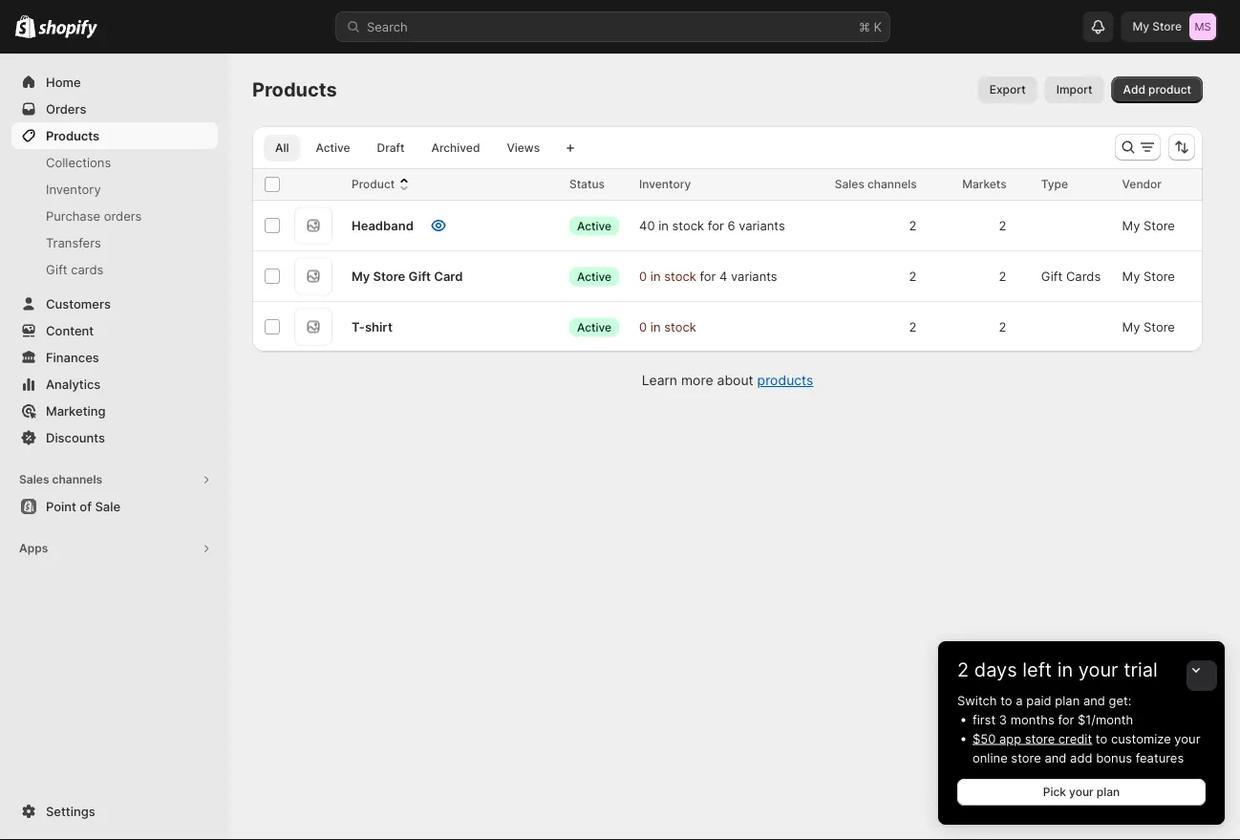 Task type: describe. For each thing, give the bounding box(es) containing it.
learn
[[642, 372, 678, 389]]

0 horizontal spatial to
[[1001, 693, 1013, 708]]

gift for gift cards
[[46, 262, 67, 277]]

shirt
[[365, 319, 393, 334]]

2 vertical spatial your
[[1070, 785, 1094, 799]]

of
[[80, 499, 92, 514]]

sales channels inside button
[[19, 473, 102, 487]]

1 horizontal spatial gift
[[409, 269, 431, 283]]

search
[[367, 19, 408, 34]]

customize
[[1112, 731, 1172, 746]]

1 horizontal spatial plan
[[1097, 785, 1120, 799]]

0 vertical spatial store
[[1025, 731, 1055, 746]]

for for 40 in stock
[[708, 218, 724, 233]]

settings
[[46, 804, 95, 819]]

2 vertical spatial stock
[[665, 319, 697, 334]]

type button
[[1042, 175, 1088, 194]]

archived
[[432, 141, 480, 155]]

0 in stock
[[640, 319, 697, 334]]

days
[[975, 658, 1018, 682]]

2 days left in your trial element
[[939, 691, 1225, 825]]

orders link
[[11, 96, 218, 122]]

views link
[[496, 135, 552, 162]]

point of sale button
[[0, 493, 229, 520]]

finances link
[[11, 344, 218, 371]]

3
[[1000, 712, 1008, 727]]

home
[[46, 75, 81, 89]]

2 days left in your trial
[[958, 658, 1158, 682]]

store inside to customize your online store and add bonus features
[[1012, 750, 1042, 765]]

orders
[[104, 208, 142, 223]]

add product link
[[1112, 76, 1203, 103]]

2 inside dropdown button
[[958, 658, 969, 682]]

0 for 0 in stock for 4 variants
[[640, 269, 647, 283]]

switch to a paid plan and get:
[[958, 693, 1132, 708]]

sale
[[95, 499, 120, 514]]

1 horizontal spatial sales
[[835, 177, 865, 191]]

for inside 2 days left in your trial element
[[1058, 712, 1075, 727]]

in for 40 in stock for 6 variants
[[659, 218, 669, 233]]

purchase
[[46, 208, 100, 223]]

gift cards
[[1042, 269, 1101, 283]]

products inside products link
[[46, 128, 99, 143]]

type
[[1042, 177, 1069, 191]]

transfers
[[46, 235, 101, 250]]

store inside my store gift card link
[[373, 269, 406, 283]]

headband
[[352, 218, 414, 233]]

⌘ k
[[859, 19, 882, 34]]

to inside to customize your online store and add bonus features
[[1096, 731, 1108, 746]]

active inside 'tab list'
[[316, 141, 350, 155]]

my store gift card
[[352, 269, 463, 283]]

content link
[[11, 317, 218, 344]]

card
[[434, 269, 463, 283]]

point
[[46, 499, 76, 514]]

draft link
[[366, 135, 416, 162]]

gift for gift cards
[[1042, 269, 1063, 283]]

content
[[46, 323, 94, 338]]

views
[[507, 141, 540, 155]]

online
[[973, 750, 1008, 765]]

product
[[352, 177, 395, 191]]

0 vertical spatial products
[[252, 78, 337, 101]]

$50 app store credit
[[973, 731, 1093, 746]]

transfers link
[[11, 229, 218, 256]]

4
[[720, 269, 728, 283]]

get:
[[1109, 693, 1132, 708]]

gift cards
[[46, 262, 104, 277]]

and for store
[[1045, 750, 1067, 765]]

⌘
[[859, 19, 871, 34]]

$50
[[973, 731, 996, 746]]

2 days left in your trial button
[[939, 641, 1225, 682]]

in for 0 in stock
[[651, 319, 661, 334]]

analytics link
[[11, 371, 218, 398]]

import button
[[1045, 76, 1105, 103]]

shopify image
[[38, 20, 98, 39]]

t-shirt
[[352, 319, 393, 334]]

vendor
[[1123, 177, 1162, 191]]

inventory link
[[11, 176, 218, 203]]

all button
[[264, 135, 300, 162]]

all
[[275, 141, 289, 155]]

products link
[[758, 372, 814, 389]]

add
[[1071, 750, 1093, 765]]

point of sale
[[46, 499, 120, 514]]

$1/month
[[1078, 712, 1134, 727]]

export button
[[979, 76, 1038, 103]]

draft
[[377, 141, 405, 155]]

0 vertical spatial channels
[[868, 177, 917, 191]]

cards
[[1067, 269, 1101, 283]]

marketing
[[46, 403, 106, 418]]

import
[[1057, 83, 1093, 97]]

your inside dropdown button
[[1079, 658, 1119, 682]]

features
[[1136, 750, 1184, 765]]

for for 0 in stock
[[700, 269, 716, 283]]

a
[[1016, 693, 1023, 708]]

to customize your online store and add bonus features
[[973, 731, 1201, 765]]

orders
[[46, 101, 86, 116]]

purchase orders
[[46, 208, 142, 223]]



Task type: vqa. For each thing, say whether or not it's contained in the screenshot.
the Avatar with initials M G
no



Task type: locate. For each thing, give the bounding box(es) containing it.
stock right 40
[[672, 218, 705, 233]]

products up the all
[[252, 78, 337, 101]]

plan up first 3 months for $1/month
[[1056, 693, 1080, 708]]

0 horizontal spatial and
[[1045, 750, 1067, 765]]

in up learn at the right of the page
[[651, 319, 661, 334]]

first
[[973, 712, 996, 727]]

tab list containing all
[[260, 134, 555, 162]]

store
[[1153, 20, 1182, 33], [1144, 218, 1176, 233], [373, 269, 406, 283], [1144, 269, 1176, 283], [1144, 319, 1176, 334]]

credit
[[1059, 731, 1093, 746]]

to left 'a'
[[1001, 693, 1013, 708]]

1 horizontal spatial products
[[252, 78, 337, 101]]

in inside dropdown button
[[1058, 658, 1074, 682]]

channels
[[868, 177, 917, 191], [52, 473, 102, 487]]

your up features
[[1175, 731, 1201, 746]]

markets
[[963, 177, 1007, 191]]

your up the get:
[[1079, 658, 1119, 682]]

headband link
[[352, 216, 414, 235]]

switch
[[958, 693, 997, 708]]

1 vertical spatial stock
[[665, 269, 697, 283]]

settings link
[[11, 798, 218, 825]]

0 vertical spatial sales
[[835, 177, 865, 191]]

inventory button
[[640, 175, 710, 194]]

sales channels
[[835, 177, 917, 191], [19, 473, 102, 487]]

sales inside sales channels button
[[19, 473, 49, 487]]

collections link
[[11, 149, 218, 176]]

products
[[252, 78, 337, 101], [46, 128, 99, 143]]

0 horizontal spatial sales
[[19, 473, 49, 487]]

products up collections
[[46, 128, 99, 143]]

1 horizontal spatial channels
[[868, 177, 917, 191]]

finances
[[46, 350, 99, 365]]

0 vertical spatial your
[[1079, 658, 1119, 682]]

inventory up purchase
[[46, 182, 101, 196]]

channels left markets
[[868, 177, 917, 191]]

archived link
[[420, 135, 492, 162]]

apps
[[19, 541, 48, 555]]

2 vertical spatial for
[[1058, 712, 1075, 727]]

customers
[[46, 296, 111, 311]]

for up credit at the bottom right of the page
[[1058, 712, 1075, 727]]

for left 4
[[700, 269, 716, 283]]

learn more about products
[[642, 372, 814, 389]]

stock for 0 in stock
[[665, 269, 697, 283]]

stock left 4
[[665, 269, 697, 283]]

and inside to customize your online store and add bonus features
[[1045, 750, 1067, 765]]

tab list
[[260, 134, 555, 162]]

add
[[1124, 83, 1146, 97]]

1 horizontal spatial inventory
[[640, 177, 691, 191]]

0 horizontal spatial channels
[[52, 473, 102, 487]]

1 vertical spatial and
[[1045, 750, 1067, 765]]

0 vertical spatial variants
[[739, 218, 785, 233]]

variants right 4
[[731, 269, 778, 283]]

first 3 months for $1/month
[[973, 712, 1134, 727]]

export
[[990, 83, 1026, 97]]

0 horizontal spatial inventory
[[46, 182, 101, 196]]

0 vertical spatial to
[[1001, 693, 1013, 708]]

1 vertical spatial store
[[1012, 750, 1042, 765]]

0 in stock for 4 variants
[[640, 269, 778, 283]]

0 vertical spatial plan
[[1056, 693, 1080, 708]]

1 vertical spatial your
[[1175, 731, 1201, 746]]

store down the $50 app store credit
[[1012, 750, 1042, 765]]

0 for 0 in stock
[[640, 319, 647, 334]]

product button
[[352, 175, 414, 194]]

inventory for inventory 'link'
[[46, 182, 101, 196]]

gift left the cards
[[1042, 269, 1063, 283]]

1 vertical spatial for
[[700, 269, 716, 283]]

collections
[[46, 155, 111, 170]]

in for 0 in stock for 4 variants
[[651, 269, 661, 283]]

0 down 40
[[640, 269, 647, 283]]

add product
[[1124, 83, 1192, 97]]

40 in stock for 6 variants
[[640, 218, 785, 233]]

to down the $1/month
[[1096, 731, 1108, 746]]

in right left
[[1058, 658, 1074, 682]]

0 horizontal spatial sales channels
[[19, 473, 102, 487]]

1 horizontal spatial sales channels
[[835, 177, 917, 191]]

variants for 0 in stock for 4 variants
[[731, 269, 778, 283]]

about
[[717, 372, 754, 389]]

apps button
[[11, 535, 218, 562]]

t-shirt link
[[352, 317, 393, 336]]

left
[[1023, 658, 1052, 682]]

inventory inside 'link'
[[46, 182, 101, 196]]

0 vertical spatial and
[[1084, 693, 1106, 708]]

products
[[758, 372, 814, 389]]

2 horizontal spatial gift
[[1042, 269, 1063, 283]]

to
[[1001, 693, 1013, 708], [1096, 731, 1108, 746]]

active link
[[304, 135, 362, 162]]

channels inside button
[[52, 473, 102, 487]]

2 0 from the top
[[640, 319, 647, 334]]

t-
[[352, 319, 365, 334]]

products link
[[11, 122, 218, 149]]

my store gift card link
[[352, 267, 463, 286]]

sales
[[835, 177, 865, 191], [19, 473, 49, 487]]

in right 40
[[659, 218, 669, 233]]

inventory inside button
[[640, 177, 691, 191]]

pick your plan
[[1044, 785, 1120, 799]]

store down months
[[1025, 731, 1055, 746]]

6
[[728, 218, 736, 233]]

0 up learn at the right of the page
[[640, 319, 647, 334]]

plan down bonus
[[1097, 785, 1120, 799]]

and left add
[[1045, 750, 1067, 765]]

discounts
[[46, 430, 105, 445]]

bonus
[[1097, 750, 1133, 765]]

1 horizontal spatial to
[[1096, 731, 1108, 746]]

gift cards link
[[11, 256, 218, 283]]

inventory up 40
[[640, 177, 691, 191]]

months
[[1011, 712, 1055, 727]]

and up the $1/month
[[1084, 693, 1106, 708]]

stock up the more
[[665, 319, 697, 334]]

1 0 from the top
[[640, 269, 647, 283]]

stock for 40 in stock
[[672, 218, 705, 233]]

$50 app store credit link
[[973, 731, 1093, 746]]

gift left card
[[409, 269, 431, 283]]

1 horizontal spatial and
[[1084, 693, 1106, 708]]

my store
[[1133, 20, 1182, 33], [1123, 218, 1176, 233], [1123, 269, 1176, 283], [1123, 319, 1176, 334]]

product
[[1149, 83, 1192, 97]]

active
[[316, 141, 350, 155], [577, 219, 612, 233], [577, 269, 612, 283], [577, 320, 612, 334]]

point of sale link
[[11, 493, 218, 520]]

0 horizontal spatial products
[[46, 128, 99, 143]]

your inside to customize your online store and add bonus features
[[1175, 731, 1201, 746]]

and for plan
[[1084, 693, 1106, 708]]

in down 40
[[651, 269, 661, 283]]

k
[[874, 19, 882, 34]]

inventory for the inventory button
[[640, 177, 691, 191]]

0 vertical spatial stock
[[672, 218, 705, 233]]

status
[[570, 177, 605, 191]]

1 vertical spatial channels
[[52, 473, 102, 487]]

1 vertical spatial products
[[46, 128, 99, 143]]

your
[[1079, 658, 1119, 682], [1175, 731, 1201, 746], [1070, 785, 1094, 799]]

1 vertical spatial plan
[[1097, 785, 1120, 799]]

more
[[681, 372, 714, 389]]

inventory
[[640, 177, 691, 191], [46, 182, 101, 196]]

1 vertical spatial sales
[[19, 473, 49, 487]]

app
[[1000, 731, 1022, 746]]

gift left cards
[[46, 262, 67, 277]]

0 vertical spatial 0
[[640, 269, 647, 283]]

my
[[1133, 20, 1150, 33], [1123, 218, 1141, 233], [352, 269, 370, 283], [1123, 269, 1141, 283], [1123, 319, 1141, 334]]

0 horizontal spatial plan
[[1056, 693, 1080, 708]]

1 vertical spatial variants
[[731, 269, 778, 283]]

for left '6'
[[708, 218, 724, 233]]

paid
[[1027, 693, 1052, 708]]

0
[[640, 269, 647, 283], [640, 319, 647, 334]]

variants for 40 in stock for 6 variants
[[739, 218, 785, 233]]

variants right '6'
[[739, 218, 785, 233]]

for
[[708, 218, 724, 233], [700, 269, 716, 283], [1058, 712, 1075, 727]]

1 vertical spatial to
[[1096, 731, 1108, 746]]

your right pick in the bottom right of the page
[[1070, 785, 1094, 799]]

cards
[[71, 262, 104, 277]]

my store image
[[1190, 13, 1217, 40]]

discounts link
[[11, 424, 218, 451]]

channels up point of sale
[[52, 473, 102, 487]]

1 vertical spatial 0
[[640, 319, 647, 334]]

0 vertical spatial sales channels
[[835, 177, 917, 191]]

40
[[640, 218, 655, 233]]

shopify image
[[15, 15, 36, 38]]

1 vertical spatial sales channels
[[19, 473, 102, 487]]

home link
[[11, 69, 218, 96]]

marketing link
[[11, 398, 218, 424]]

0 vertical spatial for
[[708, 218, 724, 233]]

pick
[[1044, 785, 1067, 799]]

0 horizontal spatial gift
[[46, 262, 67, 277]]



